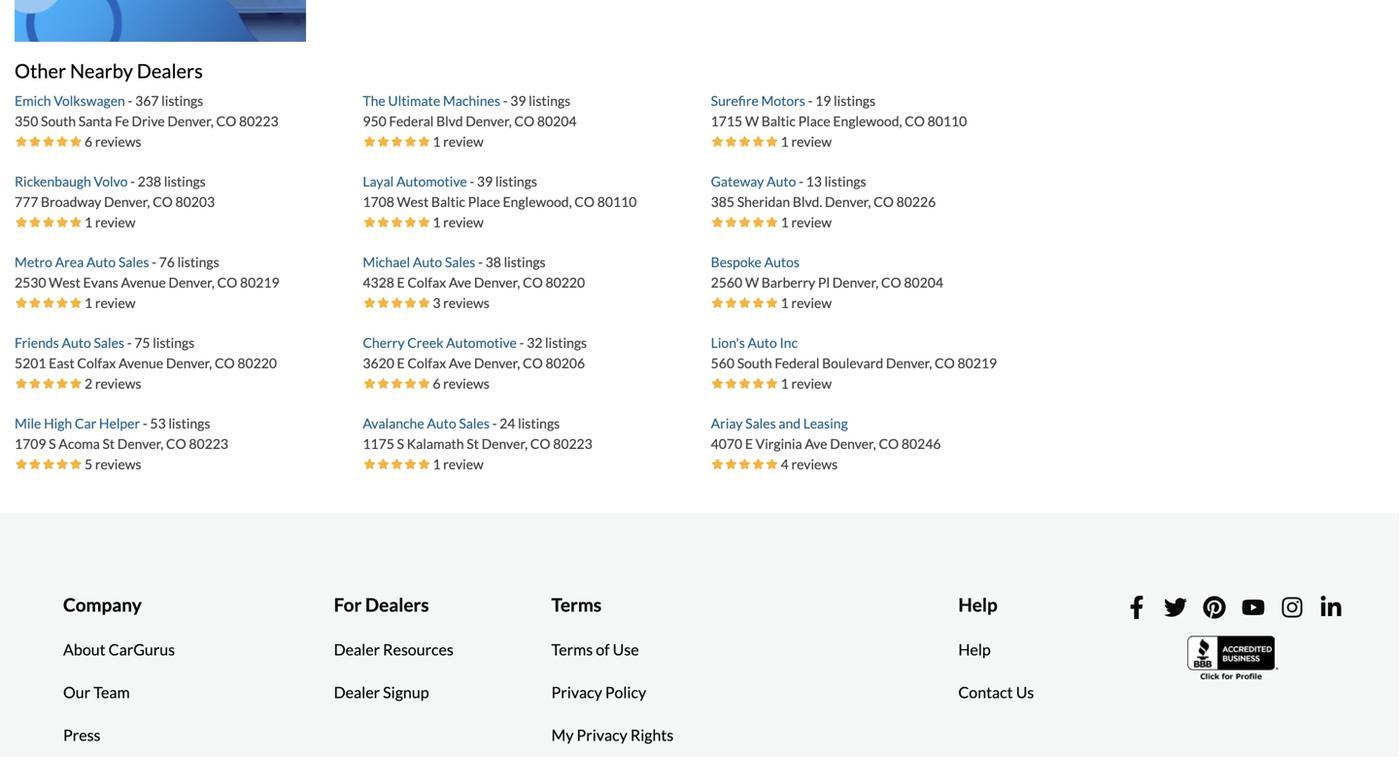 Task type: vqa. For each thing, say whether or not it's contained in the screenshot.


Task type: describe. For each thing, give the bounding box(es) containing it.
1 horizontal spatial 80204
[[904, 274, 944, 291]]

1715 w baltic place englewood, co 80110
[[711, 113, 968, 129]]

car
[[75, 415, 96, 432]]

about
[[63, 640, 106, 659]]

6 for santa
[[85, 133, 92, 150]]

5201 east colfax avenue denver, co 80220
[[15, 355, 277, 372]]

avalanche
[[363, 415, 425, 432]]

review for 950
[[443, 133, 484, 150]]

cherry
[[363, 335, 405, 351]]

volvo
[[94, 173, 128, 190]]

80206
[[546, 355, 585, 372]]

co for 2530 west evans avenue denver, co 80219
[[217, 274, 238, 291]]

click for the bbb business review of this auto listing service in cambridge ma image
[[1188, 634, 1281, 683]]

- left 367
[[128, 93, 133, 109]]

e for 3620
[[397, 355, 405, 372]]

2 reviews
[[85, 375, 141, 392]]

1 for 1715
[[781, 133, 789, 150]]

80220 for 4328 e colfax ave denver, co 80220
[[546, 274, 585, 291]]

ariay
[[711, 415, 743, 432]]

6 reviews for ave
[[433, 375, 490, 392]]

- left the 238
[[130, 173, 135, 190]]

2
[[85, 375, 92, 392]]

michael auto sales link
[[363, 254, 478, 270]]

gateway auto - 13 listings
[[711, 173, 867, 190]]

co for 3620 e colfax ave denver, co 80206
[[523, 355, 543, 372]]

policy
[[606, 683, 647, 702]]

rights
[[631, 726, 674, 745]]

19
[[816, 93, 832, 109]]

- up 1708 west baltic place englewood, co 80110
[[470, 173, 475, 190]]

0 vertical spatial 80204
[[537, 113, 577, 129]]

1 for 777
[[85, 214, 92, 231]]

privacy policy
[[552, 683, 647, 702]]

1 review for 777
[[85, 214, 136, 231]]

4328 e colfax ave denver, co 80220
[[363, 274, 585, 291]]

advertisement region
[[15, 0, 306, 42]]

denver, right blvd.
[[825, 194, 872, 210]]

review for 777
[[95, 214, 136, 231]]

listings up 1715 w baltic place englewood, co 80110
[[834, 93, 876, 109]]

- left 76
[[152, 254, 156, 270]]

4
[[781, 456, 789, 473]]

dealer for dealer signup
[[334, 683, 380, 702]]

80203
[[176, 194, 215, 210]]

place for 39
[[468, 194, 500, 210]]

560
[[711, 355, 735, 372]]

press
[[63, 726, 101, 745]]

- left the 24
[[493, 415, 497, 432]]

for dealers
[[334, 594, 429, 616]]

and
[[779, 415, 801, 432]]

1 horizontal spatial federal
[[775, 355, 820, 372]]

- left 38
[[478, 254, 483, 270]]

80110 for 1708 west baltic place englewood, co 80110
[[598, 194, 637, 210]]

sales for 1175 s kalamath st denver, co 80223
[[459, 415, 490, 432]]

1 horizontal spatial dealers
[[365, 594, 429, 616]]

0 vertical spatial 39
[[511, 93, 526, 109]]

use
[[613, 640, 639, 659]]

englewood, for surefire motors - 19 listings
[[834, 113, 903, 129]]

fe
[[115, 113, 129, 129]]

friends auto sales - 75 listings
[[15, 335, 195, 351]]

emich volkswagen - 367 listings
[[15, 93, 203, 109]]

helper
[[99, 415, 140, 432]]

terms for terms
[[552, 594, 602, 616]]

mile high car helper - 53 listings
[[15, 415, 210, 432]]

sales for 5201 east colfax avenue denver, co 80220
[[94, 335, 124, 351]]

1 review for 950
[[433, 133, 484, 150]]

review for 1715
[[792, 133, 832, 150]]

- left 13
[[799, 173, 804, 190]]

avenue for 1 review
[[121, 274, 166, 291]]

w for 1715
[[745, 113, 759, 129]]

reviews for friends auto sales
[[95, 375, 141, 392]]

- right machines
[[503, 93, 508, 109]]

denver, for 3620 e colfax ave denver, co 80206
[[474, 355, 520, 372]]

6 reviews for fe
[[85, 133, 141, 150]]

1 for 950
[[433, 133, 441, 150]]

denver, for 5201 east colfax avenue denver, co 80220
[[166, 355, 212, 372]]

evans
[[83, 274, 118, 291]]

950
[[363, 113, 387, 129]]

review for 1708
[[443, 214, 484, 231]]

nearby
[[70, 60, 133, 83]]

ave for automotive
[[449, 355, 472, 372]]

denver, for 560 south federal boulevard denver, co 80219
[[887, 355, 933, 372]]

surefire
[[711, 93, 759, 109]]

co for 1715 w baltic place englewood, co 80110
[[905, 113, 925, 129]]

sheridan
[[738, 194, 791, 210]]

5201
[[15, 355, 46, 372]]

- left 53
[[143, 415, 147, 432]]

1 for 2560
[[781, 295, 789, 311]]

terms of use
[[552, 640, 639, 659]]

our team link
[[49, 671, 144, 714]]

bespoke autos
[[711, 254, 800, 270]]

baltic for w
[[762, 113, 796, 129]]

- left 32
[[520, 335, 524, 351]]

privacy policy link
[[537, 671, 661, 714]]

review for 560
[[792, 375, 832, 392]]

80220 for 5201 east colfax avenue denver, co 80220
[[238, 355, 277, 372]]

3620
[[363, 355, 395, 372]]

4 reviews
[[781, 456, 838, 473]]

3
[[433, 295, 441, 311]]

englewood, for layal automotive - 39 listings
[[503, 194, 572, 210]]

dealer signup link
[[319, 671, 444, 714]]

listings right machines
[[529, 93, 571, 109]]

2530 west evans avenue denver, co 80219
[[15, 274, 280, 291]]

1708 west baltic place englewood, co 80110
[[363, 194, 637, 210]]

reviews down 4070 e virginia ave denver, co 80246
[[792, 456, 838, 473]]

6 for colfax
[[433, 375, 441, 392]]

emich
[[15, 93, 51, 109]]

listings right 367
[[162, 93, 203, 109]]

80223 for 2530 west evans avenue denver, co 80219
[[189, 436, 228, 452]]

colfax for 3
[[408, 274, 446, 291]]

rickenbaugh volvo link
[[15, 173, 130, 190]]

lion's
[[711, 335, 745, 351]]

80223 for 4328 e colfax ave denver, co 80220
[[553, 436, 593, 452]]

co for 1709 s acoma st denver, co 80223
[[166, 436, 186, 452]]

4070
[[711, 436, 743, 452]]

surefire motors - 19 listings
[[711, 93, 876, 109]]

my privacy rights
[[552, 726, 674, 745]]

contact us link
[[944, 671, 1049, 714]]

dealer for dealer resources
[[334, 640, 380, 659]]

1175 s kalamath st denver, co 80223
[[363, 436, 593, 452]]

resources
[[383, 640, 454, 659]]

other nearby dealers
[[15, 60, 203, 83]]

listings right 38
[[504, 254, 546, 270]]

w for 2560
[[745, 274, 759, 291]]

1 review for 1175
[[433, 456, 484, 473]]

listings up 80206
[[545, 335, 587, 351]]

sales up virginia
[[746, 415, 776, 432]]

press link
[[49, 714, 115, 757]]

24
[[500, 415, 516, 432]]

for
[[334, 594, 362, 616]]

gateway auto link
[[711, 173, 799, 190]]

reviews for michael auto sales
[[443, 295, 490, 311]]

review for 1175
[[443, 456, 484, 473]]

ave for sales
[[449, 274, 472, 291]]

0 vertical spatial automotive
[[397, 173, 467, 190]]

mile high car helper link
[[15, 415, 143, 432]]

listings right 53
[[169, 415, 210, 432]]

1 for 1175
[[433, 456, 441, 473]]

80246
[[902, 436, 942, 452]]

denver, for 2530 west evans avenue denver, co 80219
[[169, 274, 215, 291]]

west for automotive
[[397, 194, 429, 210]]

west for area
[[49, 274, 81, 291]]

lion's auto inc link
[[711, 335, 798, 351]]

reviews for emich volkswagen
[[95, 133, 141, 150]]

machines
[[443, 93, 501, 109]]

michael auto sales - 38 listings
[[363, 254, 546, 270]]

reviews for mile high car helper
[[95, 456, 141, 473]]

denver, for 4328 e colfax ave denver, co 80220
[[474, 274, 520, 291]]

denver, for 1709 s acoma st denver, co 80223
[[117, 436, 164, 452]]

1 review for 1715
[[781, 133, 832, 150]]

1709 s acoma st denver, co 80223
[[15, 436, 228, 452]]

76
[[159, 254, 175, 270]]

5 reviews
[[85, 456, 141, 473]]

terms of use link
[[537, 629, 654, 671]]

listings up 80203
[[164, 173, 206, 190]]

4070 e virginia ave denver, co 80246
[[711, 436, 942, 452]]

listings right the 24
[[518, 415, 560, 432]]

volkswagen
[[54, 93, 125, 109]]

80219 for 560 south federal boulevard denver, co 80219
[[958, 355, 998, 372]]

dealer signup
[[334, 683, 429, 702]]

cherry creek automotive - 32 listings
[[363, 335, 587, 351]]

2560 w barberry pl denver, co 80204
[[711, 274, 944, 291]]



Task type: locate. For each thing, give the bounding box(es) containing it.
39 up 1708 west baltic place englewood, co 80110
[[477, 173, 493, 190]]

2 dealer from the top
[[334, 683, 380, 702]]

2530
[[15, 274, 46, 291]]

0 vertical spatial 80219
[[240, 274, 280, 291]]

350 south santa fe drive denver, co 80223
[[15, 113, 279, 129]]

1 horizontal spatial englewood,
[[834, 113, 903, 129]]

0 vertical spatial privacy
[[552, 683, 603, 702]]

avenue down 76
[[121, 274, 166, 291]]

leasing
[[804, 415, 848, 432]]

place down layal automotive - 39 listings
[[468, 194, 500, 210]]

auto for 385 sheridan blvd. denver, co 80226
[[767, 173, 797, 190]]

39 right machines
[[511, 93, 526, 109]]

help up contact
[[959, 640, 991, 659]]

2 vertical spatial ave
[[805, 436, 828, 452]]

0 horizontal spatial 6
[[85, 133, 92, 150]]

1 vertical spatial south
[[738, 355, 773, 372]]

0 vertical spatial 80220
[[546, 274, 585, 291]]

1 vertical spatial w
[[745, 274, 759, 291]]

auto up evans on the top of page
[[86, 254, 116, 270]]

baltic down layal automotive - 39 listings
[[432, 194, 466, 210]]

2 s from the left
[[397, 436, 404, 452]]

rickenbaugh
[[15, 173, 91, 190]]

avenue
[[121, 274, 166, 291], [119, 355, 163, 372]]

38
[[486, 254, 502, 270]]

bespoke autos link
[[711, 254, 800, 270]]

1 horizontal spatial place
[[799, 113, 831, 129]]

south for 560
[[738, 355, 773, 372]]

1 review for 1708
[[433, 214, 484, 231]]

ariay sales and leasing link
[[711, 415, 848, 432]]

0 vertical spatial federal
[[389, 113, 434, 129]]

1 down evans on the top of page
[[85, 295, 92, 311]]

sales up 2530 west evans avenue denver, co 80219
[[118, 254, 149, 270]]

1 for 1708
[[433, 214, 441, 231]]

0 vertical spatial avenue
[[121, 274, 166, 291]]

layal
[[363, 173, 394, 190]]

place
[[799, 113, 831, 129], [468, 194, 500, 210]]

1 review down evans on the top of page
[[85, 295, 136, 311]]

avalanche auto sales link
[[363, 415, 493, 432]]

west
[[397, 194, 429, 210], [49, 274, 81, 291]]

place down 19
[[799, 113, 831, 129]]

32
[[527, 335, 543, 351]]

0 horizontal spatial 80110
[[598, 194, 637, 210]]

e
[[397, 274, 405, 291], [397, 355, 405, 372], [745, 436, 753, 452]]

denver, right drive
[[168, 113, 214, 129]]

listings up 385 sheridan blvd. denver, co 80226
[[825, 173, 867, 190]]

denver, down cherry creek automotive - 32 listings
[[474, 355, 520, 372]]

1 down barberry
[[781, 295, 789, 311]]

0 vertical spatial dealer
[[334, 640, 380, 659]]

englewood, down 'surefire motors - 19 listings'
[[834, 113, 903, 129]]

80110 for 1715 w baltic place englewood, co 80110
[[928, 113, 968, 129]]

1 up and
[[781, 375, 789, 392]]

metro area auto sales link
[[15, 254, 152, 270]]

st for kalamath
[[467, 436, 479, 452]]

2560
[[711, 274, 743, 291]]

auto up "east"
[[62, 335, 91, 351]]

bespoke
[[711, 254, 762, 270]]

listings right 76
[[178, 254, 219, 270]]

0 horizontal spatial federal
[[389, 113, 434, 129]]

dealers up the dealer resources
[[365, 594, 429, 616]]

1 vertical spatial terms
[[552, 640, 593, 659]]

2 horizontal spatial 80223
[[553, 436, 593, 452]]

east
[[49, 355, 75, 372]]

auto left inc
[[748, 335, 778, 351]]

privacy up my
[[552, 683, 603, 702]]

layal automotive link
[[363, 173, 470, 190]]

ave
[[449, 274, 472, 291], [449, 355, 472, 372], [805, 436, 828, 452]]

1 review up the michael auto sales - 38 listings
[[433, 214, 484, 231]]

1 horizontal spatial s
[[397, 436, 404, 452]]

colfax down creek
[[408, 355, 446, 372]]

company
[[63, 594, 142, 616]]

dealer
[[334, 640, 380, 659], [334, 683, 380, 702]]

0 horizontal spatial 6 reviews
[[85, 133, 141, 150]]

80219 for 2530 west evans avenue denver, co 80219
[[240, 274, 280, 291]]

acoma
[[59, 436, 100, 452]]

0 vertical spatial west
[[397, 194, 429, 210]]

co for 560 south federal boulevard denver, co 80219
[[935, 355, 955, 372]]

sales for 4328 e colfax ave denver, co 80220
[[445, 254, 476, 270]]

listings up 1708 west baltic place englewood, co 80110
[[496, 173, 538, 190]]

0 horizontal spatial englewood,
[[503, 194, 572, 210]]

automotive right layal
[[397, 173, 467, 190]]

colfax for 6
[[408, 355, 446, 372]]

terms for terms of use
[[552, 640, 593, 659]]

denver, for 1175 s kalamath st denver, co 80223
[[482, 436, 528, 452]]

surefire motors link
[[711, 93, 808, 109]]

auto for 4328 e colfax ave denver, co 80220
[[413, 254, 442, 270]]

0 vertical spatial 6
[[85, 133, 92, 150]]

reviews down 1709 s acoma st denver, co 80223
[[95, 456, 141, 473]]

auto up kalamath
[[427, 415, 457, 432]]

1 vertical spatial place
[[468, 194, 500, 210]]

1 help from the top
[[959, 594, 998, 616]]

1 vertical spatial dealers
[[365, 594, 429, 616]]

1 review down pl
[[781, 295, 832, 311]]

englewood, down layal automotive - 39 listings
[[503, 194, 572, 210]]

auto right michael
[[413, 254, 442, 270]]

reviews down the 3620 e colfax ave denver, co 80206
[[443, 375, 490, 392]]

0 vertical spatial 80110
[[928, 113, 968, 129]]

ave up 3 reviews
[[449, 274, 472, 291]]

baltic for west
[[432, 194, 466, 210]]

1175
[[363, 436, 395, 452]]

review down 1175 s kalamath st denver, co 80223
[[443, 456, 484, 473]]

80204
[[537, 113, 577, 129], [904, 274, 944, 291]]

1 down blvd
[[433, 133, 441, 150]]

review down the 777 broadway denver, co 80203
[[95, 214, 136, 231]]

2 terms from the top
[[552, 640, 593, 659]]

1 up gateway auto - 13 listings
[[781, 133, 789, 150]]

federal down ultimate at the left of the page
[[389, 113, 434, 129]]

metro area auto sales - 76 listings
[[15, 254, 219, 270]]

boulevard
[[823, 355, 884, 372]]

team
[[94, 683, 130, 702]]

friends
[[15, 335, 59, 351]]

west down area
[[49, 274, 81, 291]]

2 st from the left
[[467, 436, 479, 452]]

auto for 1175 s kalamath st denver, co 80223
[[427, 415, 457, 432]]

review for 2560
[[792, 295, 832, 311]]

south for 350
[[41, 113, 76, 129]]

777
[[15, 194, 38, 210]]

w
[[745, 113, 759, 129], [745, 274, 759, 291]]

1 vertical spatial 39
[[477, 173, 493, 190]]

0 horizontal spatial south
[[41, 113, 76, 129]]

avenue down 75
[[119, 355, 163, 372]]

sales up 4328 e colfax ave denver, co 80220
[[445, 254, 476, 270]]

ultimate
[[388, 93, 441, 109]]

help up help link
[[959, 594, 998, 616]]

1 horizontal spatial baltic
[[762, 113, 796, 129]]

co for 1708 west baltic place englewood, co 80110
[[575, 194, 595, 210]]

1 vertical spatial federal
[[775, 355, 820, 372]]

5
[[85, 456, 92, 473]]

about cargurus link
[[49, 629, 190, 671]]

0 vertical spatial dealers
[[137, 60, 203, 83]]

0 horizontal spatial place
[[468, 194, 500, 210]]

1 down broadway
[[85, 214, 92, 231]]

1 horizontal spatial 6
[[433, 375, 441, 392]]

santa
[[79, 113, 112, 129]]

1 s from the left
[[49, 436, 56, 452]]

dealers up 367
[[137, 60, 203, 83]]

s for kalamath
[[397, 436, 404, 452]]

co for 4328 e colfax ave denver, co 80220
[[523, 274, 543, 291]]

1 vertical spatial 6
[[433, 375, 441, 392]]

terms up the terms of use
[[552, 594, 602, 616]]

sales left 75
[[94, 335, 124, 351]]

about cargurus
[[63, 640, 175, 659]]

michael
[[363, 254, 410, 270]]

1 review up and
[[781, 375, 832, 392]]

motors
[[762, 93, 806, 109]]

0 horizontal spatial 80219
[[240, 274, 280, 291]]

1 vertical spatial 80219
[[958, 355, 998, 372]]

blvd.
[[793, 194, 823, 210]]

signup
[[383, 683, 429, 702]]

co for 2560 w barberry pl denver, co 80204
[[882, 274, 902, 291]]

1 horizontal spatial south
[[738, 355, 773, 372]]

39
[[511, 93, 526, 109], [477, 173, 493, 190]]

automotive
[[397, 173, 467, 190], [446, 335, 517, 351]]

0 horizontal spatial s
[[49, 436, 56, 452]]

w down "surefire motors" link in the top right of the page
[[745, 113, 759, 129]]

e right 4070
[[745, 436, 753, 452]]

reviews
[[95, 133, 141, 150], [443, 295, 490, 311], [95, 375, 141, 392], [443, 375, 490, 392], [95, 456, 141, 473], [792, 456, 838, 473]]

review for 385
[[792, 214, 832, 231]]

0 horizontal spatial 80220
[[238, 355, 277, 372]]

dealers
[[137, 60, 203, 83], [365, 594, 429, 616]]

1 horizontal spatial 6 reviews
[[433, 375, 490, 392]]

denver, down 76
[[169, 274, 215, 291]]

1 review down the 777 broadway denver, co 80203
[[85, 214, 136, 231]]

2 vertical spatial e
[[745, 436, 753, 452]]

ave up 4 reviews
[[805, 436, 828, 452]]

privacy right my
[[577, 726, 628, 745]]

co for 1175 s kalamath st denver, co 80223
[[531, 436, 551, 452]]

automotive up the 3620 e colfax ave denver, co 80206
[[446, 335, 517, 351]]

2 w from the top
[[745, 274, 759, 291]]

0 horizontal spatial 80204
[[537, 113, 577, 129]]

1 horizontal spatial west
[[397, 194, 429, 210]]

denver, right boulevard
[[887, 355, 933, 372]]

1 horizontal spatial 39
[[511, 93, 526, 109]]

review for 2530
[[95, 295, 136, 311]]

1 review for 560
[[781, 375, 832, 392]]

lion's auto inc
[[711, 335, 798, 351]]

listings
[[162, 93, 203, 109], [529, 93, 571, 109], [834, 93, 876, 109], [164, 173, 206, 190], [496, 173, 538, 190], [825, 173, 867, 190], [178, 254, 219, 270], [504, 254, 546, 270], [153, 335, 195, 351], [545, 335, 587, 351], [169, 415, 210, 432], [518, 415, 560, 432]]

- left 19
[[808, 93, 813, 109]]

denver, down machines
[[466, 113, 512, 129]]

-
[[128, 93, 133, 109], [503, 93, 508, 109], [808, 93, 813, 109], [130, 173, 135, 190], [470, 173, 475, 190], [799, 173, 804, 190], [152, 254, 156, 270], [478, 254, 483, 270], [127, 335, 132, 351], [520, 335, 524, 351], [143, 415, 147, 432], [493, 415, 497, 432]]

53
[[150, 415, 166, 432]]

denver, down the 24
[[482, 436, 528, 452]]

80219
[[240, 274, 280, 291], [958, 355, 998, 372]]

colfax down michael auto sales 'link'
[[408, 274, 446, 291]]

the ultimate machines link
[[363, 93, 503, 109]]

ave down cherry creek automotive - 32 listings
[[449, 355, 472, 372]]

autos
[[765, 254, 800, 270]]

st down avalanche auto sales - 24 listings
[[467, 436, 479, 452]]

0 horizontal spatial dealers
[[137, 60, 203, 83]]

barberry
[[762, 274, 816, 291]]

broadway
[[41, 194, 101, 210]]

0 horizontal spatial west
[[49, 274, 81, 291]]

south down lion's auto inc link
[[738, 355, 773, 372]]

st
[[103, 436, 115, 452], [467, 436, 479, 452]]

privacy inside my privacy rights link
[[577, 726, 628, 745]]

1 for 385
[[781, 214, 789, 231]]

star image
[[15, 135, 28, 148], [42, 135, 55, 148], [55, 135, 69, 148], [69, 135, 83, 148], [377, 135, 390, 148], [404, 135, 417, 148], [417, 135, 431, 148], [725, 135, 739, 148], [766, 135, 779, 148], [15, 216, 28, 229], [363, 216, 377, 229], [377, 216, 390, 229], [404, 216, 417, 229], [417, 216, 431, 229], [739, 216, 752, 229], [752, 216, 766, 229], [766, 216, 779, 229], [28, 296, 42, 310], [42, 296, 55, 310], [55, 296, 69, 310], [377, 296, 390, 310], [417, 296, 431, 310], [711, 296, 725, 310], [752, 296, 766, 310], [766, 296, 779, 310], [28, 377, 42, 391], [42, 377, 55, 391], [55, 377, 69, 391], [69, 377, 83, 391], [363, 377, 377, 391], [377, 377, 390, 391], [390, 377, 404, 391], [404, 377, 417, 391], [417, 377, 431, 391], [711, 377, 725, 391], [725, 377, 739, 391], [752, 377, 766, 391], [15, 458, 28, 471], [28, 458, 42, 471], [363, 458, 377, 471], [390, 458, 404, 471], [404, 458, 417, 471], [417, 458, 431, 471], [725, 458, 739, 471], [739, 458, 752, 471], [766, 458, 779, 471]]

contact us
[[959, 683, 1035, 702]]

1709
[[15, 436, 46, 452]]

e right 3620 at the left of page
[[397, 355, 405, 372]]

star image
[[28, 135, 42, 148], [363, 135, 377, 148], [390, 135, 404, 148], [711, 135, 725, 148], [739, 135, 752, 148], [752, 135, 766, 148], [28, 216, 42, 229], [42, 216, 55, 229], [55, 216, 69, 229], [69, 216, 83, 229], [390, 216, 404, 229], [711, 216, 725, 229], [725, 216, 739, 229], [15, 296, 28, 310], [69, 296, 83, 310], [363, 296, 377, 310], [390, 296, 404, 310], [404, 296, 417, 310], [725, 296, 739, 310], [739, 296, 752, 310], [15, 377, 28, 391], [739, 377, 752, 391], [766, 377, 779, 391], [42, 458, 55, 471], [55, 458, 69, 471], [69, 458, 83, 471], [377, 458, 390, 471], [711, 458, 725, 471], [752, 458, 766, 471]]

1 vertical spatial 80220
[[238, 355, 277, 372]]

1 for 560
[[781, 375, 789, 392]]

e for 4328
[[397, 274, 405, 291]]

reviews for cherry creek automotive
[[443, 375, 490, 392]]

co for 5201 east colfax avenue denver, co 80220
[[215, 355, 235, 372]]

1 review down blvd.
[[781, 214, 832, 231]]

1 vertical spatial privacy
[[577, 726, 628, 745]]

reviews down "fe" in the left of the page
[[95, 133, 141, 150]]

review down pl
[[792, 295, 832, 311]]

the
[[363, 93, 386, 109]]

avalanche auto sales - 24 listings
[[363, 415, 560, 432]]

gateway
[[711, 173, 764, 190]]

- left 75
[[127, 335, 132, 351]]

1 st from the left
[[103, 436, 115, 452]]

sales up 1175 s kalamath st denver, co 80223
[[459, 415, 490, 432]]

0 vertical spatial e
[[397, 274, 405, 291]]

0 vertical spatial help
[[959, 594, 998, 616]]

review up the michael auto sales - 38 listings
[[443, 214, 484, 231]]

colfax up 2
[[77, 355, 116, 372]]

denver, for 2560 w barberry pl denver, co 80204
[[833, 274, 879, 291]]

place for 19
[[799, 113, 831, 129]]

1 w from the top
[[745, 113, 759, 129]]

contact
[[959, 683, 1014, 702]]

denver, for 4070 e virginia ave denver, co 80246
[[831, 436, 877, 452]]

1 vertical spatial 6 reviews
[[433, 375, 490, 392]]

co for 4070 e virginia ave denver, co 80246
[[879, 436, 899, 452]]

virginia
[[756, 436, 803, 452]]

englewood,
[[834, 113, 903, 129], [503, 194, 572, 210]]

1 horizontal spatial st
[[467, 436, 479, 452]]

0 horizontal spatial baltic
[[432, 194, 466, 210]]

0 horizontal spatial 80223
[[189, 436, 228, 452]]

sales
[[118, 254, 149, 270], [445, 254, 476, 270], [94, 335, 124, 351], [459, 415, 490, 432], [746, 415, 776, 432]]

dealer left signup
[[334, 683, 380, 702]]

1 dealer from the top
[[334, 640, 380, 659]]

1 vertical spatial automotive
[[446, 335, 517, 351]]

denver,
[[168, 113, 214, 129], [466, 113, 512, 129], [104, 194, 150, 210], [825, 194, 872, 210], [169, 274, 215, 291], [474, 274, 520, 291], [833, 274, 879, 291], [166, 355, 212, 372], [474, 355, 520, 372], [887, 355, 933, 372], [117, 436, 164, 452], [482, 436, 528, 452], [831, 436, 877, 452]]

1 for 2530
[[85, 295, 92, 311]]

denver, down volvo
[[104, 194, 150, 210]]

0 vertical spatial terms
[[552, 594, 602, 616]]

s for acoma
[[49, 436, 56, 452]]

1 vertical spatial 80204
[[904, 274, 944, 291]]

0 horizontal spatial 39
[[477, 173, 493, 190]]

other
[[15, 60, 66, 83]]

1 vertical spatial avenue
[[119, 355, 163, 372]]

colfax for 2
[[77, 355, 116, 372]]

4328
[[363, 274, 395, 291]]

our
[[63, 683, 91, 702]]

inc
[[780, 335, 798, 351]]

0 vertical spatial w
[[745, 113, 759, 129]]

1 horizontal spatial 80110
[[928, 113, 968, 129]]

drive
[[132, 113, 165, 129]]

1 horizontal spatial 80219
[[958, 355, 998, 372]]

0 vertical spatial ave
[[449, 274, 472, 291]]

1 vertical spatial dealer
[[334, 683, 380, 702]]

1 vertical spatial west
[[49, 274, 81, 291]]

0 vertical spatial place
[[799, 113, 831, 129]]

of
[[596, 640, 610, 659]]

0 horizontal spatial st
[[103, 436, 115, 452]]

auto
[[767, 173, 797, 190], [86, 254, 116, 270], [413, 254, 442, 270], [62, 335, 91, 351], [748, 335, 778, 351], [427, 415, 457, 432]]

baltic down motors at top right
[[762, 113, 796, 129]]

1 terms from the top
[[552, 594, 602, 616]]

1 review down 1175 s kalamath st denver, co 80223
[[433, 456, 484, 473]]

avenue for 2 reviews
[[119, 355, 163, 372]]

2 help from the top
[[959, 640, 991, 659]]

w down bespoke autos
[[745, 274, 759, 291]]

0 vertical spatial 6 reviews
[[85, 133, 141, 150]]

1 vertical spatial help
[[959, 640, 991, 659]]

1 vertical spatial e
[[397, 355, 405, 372]]

367
[[135, 93, 159, 109]]

1 review for 2560
[[781, 295, 832, 311]]

1 vertical spatial ave
[[449, 355, 472, 372]]

privacy inside the "privacy policy" link
[[552, 683, 603, 702]]

6 up avalanche auto sales 'link'
[[433, 375, 441, 392]]

1708
[[363, 194, 395, 210]]

listings right 75
[[153, 335, 195, 351]]

1 down layal automotive - 39 listings
[[433, 214, 441, 231]]

1 vertical spatial 80110
[[598, 194, 637, 210]]

0 vertical spatial baltic
[[762, 113, 796, 129]]

metro
[[15, 254, 52, 270]]

6 reviews down "fe" in the left of the page
[[85, 133, 141, 150]]

st for acoma
[[103, 436, 115, 452]]

st down mile high car helper - 53 listings
[[103, 436, 115, 452]]

1 vertical spatial englewood,
[[503, 194, 572, 210]]

denver, down friends auto sales - 75 listings
[[166, 355, 212, 372]]

1 review down blvd
[[433, 133, 484, 150]]

0 vertical spatial englewood,
[[834, 113, 903, 129]]

1 horizontal spatial 80223
[[239, 113, 279, 129]]

review down blvd.
[[792, 214, 832, 231]]

1 review for 2530
[[85, 295, 136, 311]]

denver, down 53
[[117, 436, 164, 452]]

my
[[552, 726, 574, 745]]

1 vertical spatial baltic
[[432, 194, 466, 210]]

layal automotive - 39 listings
[[363, 173, 538, 190]]

1 review for 385
[[781, 214, 832, 231]]

1 horizontal spatial 80220
[[546, 274, 585, 291]]

e for 4070
[[745, 436, 753, 452]]

0 vertical spatial south
[[41, 113, 76, 129]]

auto for 5201 east colfax avenue denver, co 80220
[[62, 335, 91, 351]]

help link
[[944, 629, 1006, 671]]



